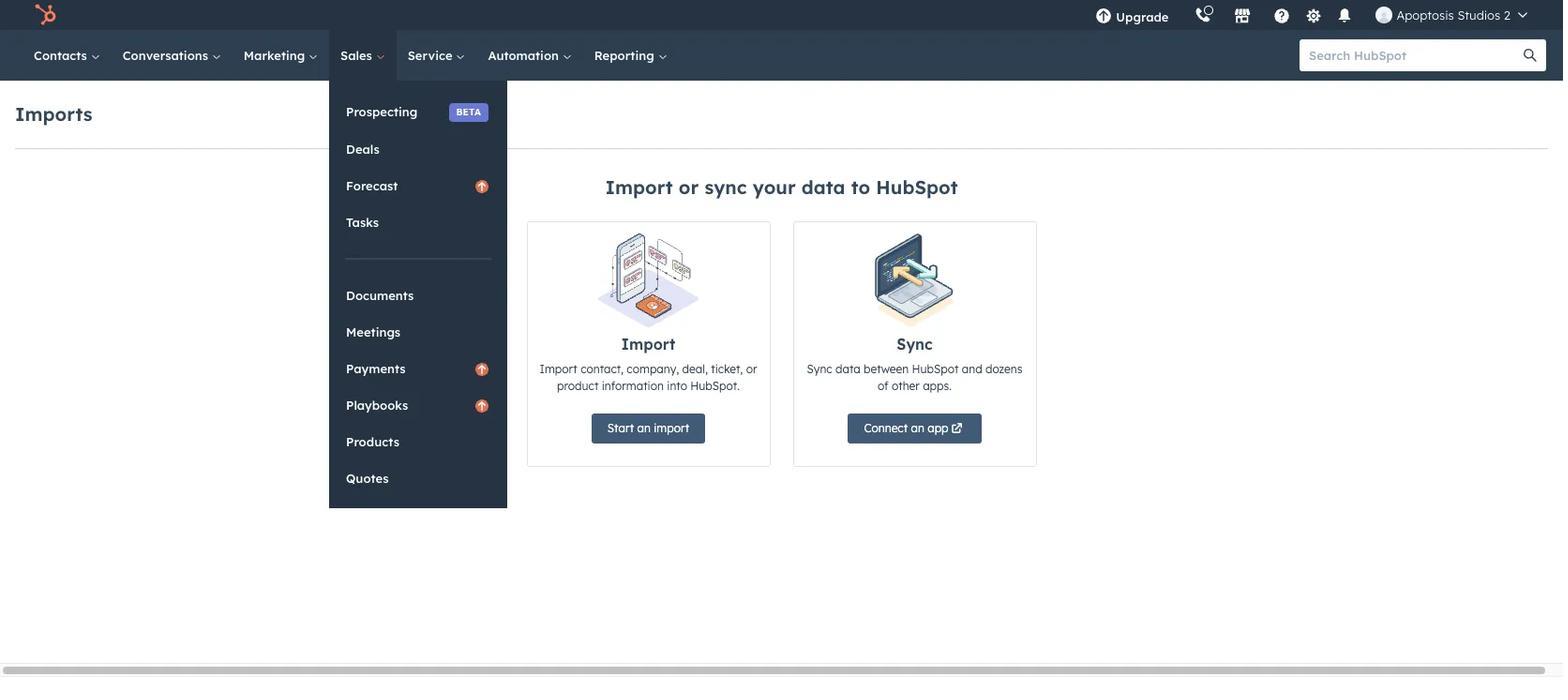 Task type: locate. For each thing, give the bounding box(es) containing it.
playbooks
[[346, 397, 408, 412]]

apoptosis studios 2 button
[[1365, 0, 1540, 30]]

an right start
[[637, 421, 651, 435]]

apps.
[[923, 379, 952, 393]]

meetings
[[346, 324, 401, 339]]

1 vertical spatial hubspot
[[912, 362, 959, 376]]

or inside import import contact, company, deal, ticket, or product information into hubspot.
[[746, 362, 757, 376]]

or left sync
[[679, 175, 699, 199]]

1 vertical spatial import
[[622, 335, 676, 354]]

0 horizontal spatial an
[[637, 421, 651, 435]]

1 horizontal spatial an
[[911, 421, 925, 435]]

an left app
[[911, 421, 925, 435]]

import left sync
[[606, 175, 673, 199]]

0 horizontal spatial sync
[[807, 362, 833, 376]]

conversations
[[123, 48, 212, 63]]

import
[[654, 421, 690, 435]]

search button
[[1515, 39, 1547, 71]]

marketplaces image
[[1235, 8, 1252, 25]]

ticket,
[[711, 362, 743, 376]]

products link
[[329, 424, 508, 459]]

apoptosis
[[1397, 8, 1455, 23]]

hubspot link
[[23, 4, 70, 26]]

apoptosis studios 2
[[1397, 8, 1511, 23]]

hubspot
[[877, 175, 958, 199], [912, 362, 959, 376]]

import or sync your data to hubspot
[[606, 175, 958, 199]]

1 horizontal spatial or
[[746, 362, 757, 376]]

data left to
[[802, 175, 846, 199]]

contact,
[[581, 362, 624, 376]]

start an import
[[608, 421, 690, 435]]

import
[[606, 175, 673, 199], [622, 335, 676, 354], [540, 362, 578, 376]]

import import contact, company, deal, ticket, or product information into hubspot.
[[540, 335, 757, 393]]

data inside sync sync data between hubspot and dozens of other apps.
[[836, 362, 861, 376]]

sync left between
[[807, 362, 833, 376]]

0 vertical spatial or
[[679, 175, 699, 199]]

calling icon button
[[1188, 3, 1220, 27]]

or right ticket,
[[746, 362, 757, 376]]

products
[[346, 434, 400, 449]]

help button
[[1267, 0, 1299, 30]]

an
[[637, 421, 651, 435], [911, 421, 925, 435]]

deal,
[[683, 362, 708, 376]]

reporting link
[[583, 30, 679, 81]]

service link
[[397, 30, 477, 81]]

1 an from the left
[[637, 421, 651, 435]]

sync
[[897, 335, 933, 354], [807, 362, 833, 376]]

0 vertical spatial data
[[802, 175, 846, 199]]

dozens
[[986, 362, 1023, 376]]

menu item
[[1183, 0, 1186, 30]]

connect
[[864, 421, 908, 435]]

hubspot up 'apps.'
[[912, 362, 959, 376]]

data
[[802, 175, 846, 199], [836, 362, 861, 376]]

import up the "company,"
[[622, 335, 676, 354]]

hubspot right to
[[877, 175, 958, 199]]

marketplaces button
[[1224, 0, 1263, 30]]

company,
[[627, 362, 679, 376]]

or
[[679, 175, 699, 199], [746, 362, 757, 376]]

documents link
[[329, 277, 508, 313]]

other
[[892, 379, 920, 393]]

conversations link
[[111, 30, 232, 81]]

hubspot inside sync sync data between hubspot and dozens of other apps.
[[912, 362, 959, 376]]

deals link
[[329, 131, 508, 167]]

upgrade
[[1117, 9, 1169, 24]]

hubspot.
[[691, 379, 740, 393]]

of
[[878, 379, 889, 393]]

0 vertical spatial import
[[606, 175, 673, 199]]

between
[[864, 362, 909, 376]]

product
[[557, 379, 599, 393]]

import up product
[[540, 362, 578, 376]]

import for contact,
[[622, 335, 676, 354]]

import for sync
[[606, 175, 673, 199]]

app
[[928, 421, 949, 435]]

studios
[[1458, 8, 1501, 23]]

sync up between
[[897, 335, 933, 354]]

2 an from the left
[[911, 421, 925, 435]]

sales link
[[329, 30, 397, 81]]

your
[[753, 175, 796, 199]]

menu
[[1083, 0, 1541, 30]]

1 vertical spatial sync
[[807, 362, 833, 376]]

1 vertical spatial or
[[746, 362, 757, 376]]

1 horizontal spatial sync
[[897, 335, 933, 354]]

data left between
[[836, 362, 861, 376]]

1 vertical spatial data
[[836, 362, 861, 376]]

deals
[[346, 141, 380, 156]]

contacts link
[[23, 30, 111, 81]]

prospecting
[[346, 104, 418, 119]]

an inside button
[[637, 421, 651, 435]]



Task type: vqa. For each thing, say whether or not it's contained in the screenshot.
Forecast
yes



Task type: describe. For each thing, give the bounding box(es) containing it.
sales
[[341, 48, 376, 63]]

settings link
[[1303, 5, 1326, 25]]

tara schultz image
[[1377, 7, 1394, 23]]

hubspot image
[[34, 4, 56, 26]]

2 vertical spatial import
[[540, 362, 578, 376]]

0 vertical spatial sync
[[897, 335, 933, 354]]

start
[[608, 421, 634, 435]]

reporting
[[595, 48, 658, 63]]

payments link
[[329, 350, 508, 386]]

settings image
[[1306, 8, 1323, 25]]

2
[[1505, 8, 1511, 23]]

and
[[962, 362, 983, 376]]

automation link
[[477, 30, 583, 81]]

sales menu
[[329, 81, 508, 508]]

playbooks link
[[329, 387, 508, 423]]

imports
[[15, 102, 92, 125]]

quotes link
[[329, 460, 508, 496]]

forecast
[[346, 178, 398, 193]]

menu containing apoptosis studios 2
[[1083, 0, 1541, 30]]

tasks
[[346, 214, 379, 229]]

search image
[[1525, 49, 1538, 62]]

calling icon image
[[1196, 8, 1213, 24]]

sync sync data between hubspot and dozens of other apps.
[[807, 335, 1023, 393]]

Search HubSpot search field
[[1300, 39, 1530, 71]]

forecast link
[[329, 168, 508, 203]]

notifications image
[[1337, 8, 1354, 25]]

automation
[[488, 48, 563, 63]]

connect an app
[[864, 421, 949, 435]]

tasks link
[[329, 204, 508, 240]]

an for connect
[[911, 421, 925, 435]]

beta
[[457, 106, 481, 118]]

0 vertical spatial hubspot
[[877, 175, 958, 199]]

sync
[[705, 175, 747, 199]]

start an import button
[[592, 414, 706, 444]]

an for start
[[637, 421, 651, 435]]

service
[[408, 48, 456, 63]]

documents
[[346, 288, 414, 303]]

connect an app link
[[848, 414, 982, 444]]

marketing
[[244, 48, 309, 63]]

information
[[602, 379, 664, 393]]

marketing link
[[232, 30, 329, 81]]

quotes
[[346, 471, 389, 486]]

notifications button
[[1330, 0, 1362, 30]]

meetings link
[[329, 314, 508, 350]]

into
[[667, 379, 688, 393]]

to
[[852, 175, 871, 199]]

contacts
[[34, 48, 91, 63]]

0 horizontal spatial or
[[679, 175, 699, 199]]

upgrade image
[[1096, 8, 1113, 25]]

help image
[[1274, 8, 1291, 25]]

payments
[[346, 361, 406, 376]]



